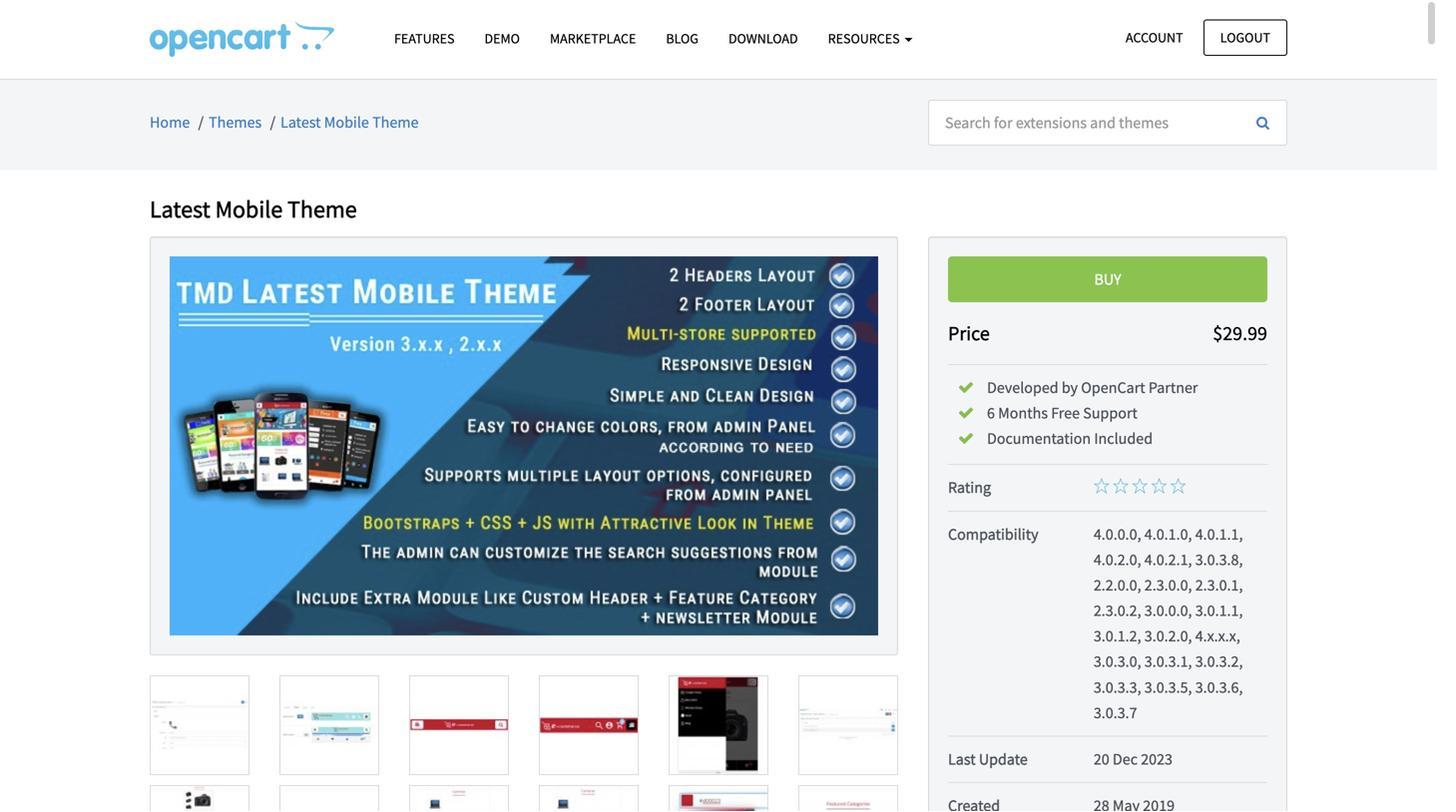 Task type: locate. For each thing, give the bounding box(es) containing it.
0 vertical spatial latest
[[281, 112, 321, 132]]

1 star light o image from the left
[[1113, 478, 1129, 494]]

2023
[[1141, 750, 1173, 770]]

star light o image
[[1113, 478, 1129, 494], [1132, 478, 1148, 494]]

buy
[[1095, 269, 1122, 289]]

0 vertical spatial theme
[[372, 112, 419, 132]]

1 vertical spatial latest
[[150, 194, 210, 224]]

demo
[[485, 29, 520, 47]]

2.3.0.1,
[[1196, 576, 1243, 595]]

0 vertical spatial mobile
[[324, 112, 369, 132]]

download
[[729, 29, 798, 47]]

latest
[[281, 112, 321, 132], [150, 194, 210, 224]]

3.0.3.1,
[[1145, 652, 1193, 672]]

star light o image
[[1094, 478, 1110, 494], [1152, 478, 1168, 494], [1171, 478, 1187, 494]]

1 horizontal spatial star light o image
[[1132, 478, 1148, 494]]

3.0.3.5,
[[1145, 678, 1193, 698]]

theme
[[372, 112, 419, 132], [288, 194, 357, 224]]

3.0.3.8,
[[1196, 550, 1243, 570]]

3 star light o image from the left
[[1171, 478, 1187, 494]]

opencart - latest mobile theme image
[[150, 21, 334, 57]]

3.0.2.0,
[[1145, 627, 1193, 647]]

marketplace
[[550, 29, 636, 47]]

features
[[394, 29, 455, 47]]

0 horizontal spatial star light o image
[[1113, 478, 1129, 494]]

rating
[[948, 478, 991, 498]]

1 horizontal spatial star light o image
[[1152, 478, 1168, 494]]

account link
[[1109, 19, 1201, 56]]

theme down features link
[[372, 112, 419, 132]]

2 star light o image from the left
[[1152, 478, 1168, 494]]

mobile
[[324, 112, 369, 132], [215, 194, 283, 224]]

3.0.1.1,
[[1196, 601, 1243, 621]]

account
[[1126, 28, 1184, 46]]

2 horizontal spatial star light o image
[[1171, 478, 1187, 494]]

0 horizontal spatial star light o image
[[1094, 478, 1110, 494]]

themes link
[[209, 112, 262, 132]]

Search for extensions and themes text field
[[928, 100, 1241, 146]]

0 horizontal spatial theme
[[288, 194, 357, 224]]

latest right themes
[[281, 112, 321, 132]]

0 horizontal spatial mobile
[[215, 194, 283, 224]]

theme down latest mobile theme link
[[288, 194, 357, 224]]

latest mobile theme
[[281, 112, 419, 132], [150, 194, 357, 224]]

2 star light o image from the left
[[1132, 478, 1148, 494]]

1 horizontal spatial latest
[[281, 112, 321, 132]]

marketplace link
[[535, 21, 651, 56]]

1 vertical spatial latest mobile theme
[[150, 194, 357, 224]]

latest down home
[[150, 194, 210, 224]]

blog
[[666, 29, 699, 47]]

logout link
[[1204, 19, 1288, 56]]

0 vertical spatial latest mobile theme
[[281, 112, 419, 132]]

1 horizontal spatial theme
[[372, 112, 419, 132]]

3.0.3.7
[[1094, 703, 1138, 723]]

documentation
[[987, 429, 1091, 449]]



Task type: describe. For each thing, give the bounding box(es) containing it.
0 horizontal spatial latest
[[150, 194, 210, 224]]

3.0.1.2,
[[1094, 627, 1142, 647]]

included
[[1095, 429, 1153, 449]]

last
[[948, 750, 976, 770]]

update
[[979, 750, 1028, 770]]

3.0.3.3,
[[1094, 678, 1142, 698]]

4.0.1.1,
[[1196, 524, 1243, 544]]

price
[[948, 321, 990, 346]]

20 dec 2023
[[1094, 750, 1173, 770]]

3.0.3.2,
[[1196, 652, 1243, 672]]

free
[[1051, 403, 1080, 423]]

20
[[1094, 750, 1110, 770]]

4.0.0.0, 4.0.1.0, 4.0.1.1, 4.0.2.0, 4.0.2.1, 3.0.3.8, 2.2.0.0, 2.3.0.0, 2.3.0.1, 2.3.0.2, 3.0.0.0, 3.0.1.1, 3.0.1.2, 3.0.2.0, 4.x.x.x, 3.0.3.0, 3.0.3.1, 3.0.3.2, 3.0.3.3, 3.0.3.5, 3.0.3.6, 3.0.3.7
[[1094, 524, 1243, 723]]

opencart
[[1082, 378, 1146, 398]]

3.0.0.0,
[[1145, 601, 1193, 621]]

1 star light o image from the left
[[1094, 478, 1110, 494]]

months
[[998, 403, 1048, 423]]

themes
[[209, 112, 262, 132]]

support
[[1083, 403, 1138, 423]]

resources
[[828, 29, 903, 47]]

$29.99
[[1213, 321, 1268, 346]]

4.0.1.0,
[[1145, 524, 1193, 544]]

search image
[[1257, 116, 1270, 130]]

demo link
[[470, 21, 535, 56]]

developed by opencart partner 6 months free support documentation included
[[987, 378, 1199, 449]]

4.0.2.0,
[[1094, 550, 1142, 570]]

blog link
[[651, 21, 714, 56]]

download link
[[714, 21, 813, 56]]

3.0.3.6,
[[1196, 678, 1243, 698]]

compatibility
[[948, 524, 1039, 544]]

by
[[1062, 378, 1078, 398]]

latest mobile theme link
[[281, 112, 419, 132]]

2.2.0.0,
[[1094, 576, 1142, 595]]

buy button
[[948, 256, 1268, 302]]

dec
[[1113, 750, 1138, 770]]

2.3.0.2,
[[1094, 601, 1142, 621]]

resources link
[[813, 21, 928, 56]]

logout
[[1221, 28, 1271, 46]]

1 vertical spatial mobile
[[215, 194, 283, 224]]

last update
[[948, 750, 1028, 770]]

1 horizontal spatial mobile
[[324, 112, 369, 132]]

developed
[[987, 378, 1059, 398]]

latest mobile theme image
[[170, 256, 879, 636]]

4.x.x.x,
[[1196, 627, 1241, 647]]

partner
[[1149, 378, 1199, 398]]

6
[[987, 403, 995, 423]]

4.0.2.1,
[[1145, 550, 1193, 570]]

2.3.0.0,
[[1145, 576, 1193, 595]]

1 vertical spatial theme
[[288, 194, 357, 224]]

features link
[[379, 21, 470, 56]]

home
[[150, 112, 190, 132]]

3.0.3.0,
[[1094, 652, 1142, 672]]

4.0.0.0,
[[1094, 524, 1142, 544]]

home link
[[150, 112, 190, 132]]



Task type: vqa. For each thing, say whether or not it's contained in the screenshot.
Continue Button
no



